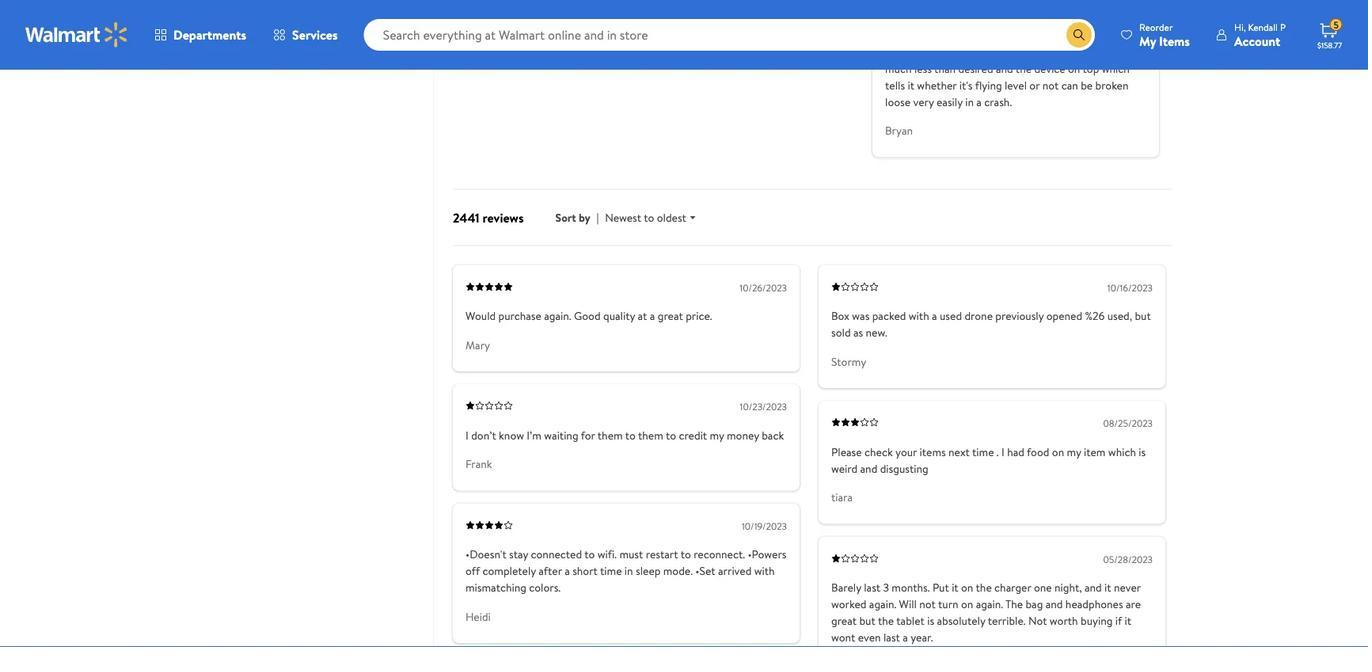 Task type: vqa. For each thing, say whether or not it's contained in the screenshot.
1800 Loan link
no



Task type: locate. For each thing, give the bounding box(es) containing it.
is down not
[[928, 613, 935, 629]]

mary
[[466, 337, 490, 353]]

with inside •doesn't stay connected to wifi. must restart to reconnect.  •powers off completely after a short time in sleep mode. •set arrived with mismatching colors.
[[755, 563, 775, 579]]

it
[[952, 580, 959, 595], [1105, 580, 1112, 595], [1125, 613, 1132, 629]]

0 horizontal spatial is
[[928, 613, 935, 629]]

2441 reviews
[[453, 209, 524, 226]]

charger
[[995, 580, 1032, 595]]

reorder
[[1140, 20, 1174, 34]]

1 vertical spatial great
[[832, 613, 857, 629]]

i'm
[[527, 428, 542, 443]]

with
[[909, 308, 930, 324], [755, 563, 775, 579]]

1 horizontal spatial my
[[1068, 444, 1082, 460]]

previously
[[996, 308, 1044, 324]]

1 horizontal spatial and
[[1046, 597, 1064, 612]]

0 horizontal spatial last
[[864, 580, 881, 595]]

bag
[[1026, 597, 1044, 612]]

i right .
[[1002, 444, 1005, 460]]

with right "packed"
[[909, 308, 930, 324]]

1 horizontal spatial but
[[1136, 308, 1152, 324]]

on up absolutely
[[962, 597, 974, 612]]

reconnect.
[[694, 547, 746, 562]]

2441
[[453, 209, 480, 226]]

oldest
[[657, 210, 687, 225]]

0 horizontal spatial and
[[861, 461, 878, 476]]

10/19/2023
[[742, 519, 787, 533]]

one
[[1035, 580, 1053, 595]]

to right for
[[626, 428, 636, 443]]

on right "put"
[[962, 580, 974, 595]]

price.
[[686, 308, 713, 324]]

1 vertical spatial my
[[1068, 444, 1082, 460]]

i inside please check your items next time . i had food on my item which is weird and disgusting
[[1002, 444, 1005, 460]]

i left don't
[[466, 428, 469, 443]]

newest to oldest
[[605, 210, 687, 225]]

hi,
[[1235, 20, 1247, 34]]

0 horizontal spatial time
[[601, 563, 622, 579]]

reorder my items
[[1140, 20, 1191, 50]]

good
[[574, 308, 601, 324]]

0 horizontal spatial with
[[755, 563, 775, 579]]

my left item
[[1068, 444, 1082, 460]]

and down check
[[861, 461, 878, 476]]

great right at
[[658, 308, 684, 324]]

it right "put"
[[952, 580, 959, 595]]

0 horizontal spatial but
[[860, 613, 876, 629]]

and up worth
[[1046, 597, 1064, 612]]

it left never
[[1105, 580, 1112, 595]]

but
[[1136, 308, 1152, 324], [860, 613, 876, 629]]

Search search field
[[364, 19, 1096, 51]]

again. down the 3
[[870, 597, 897, 612]]

0 vertical spatial great
[[658, 308, 684, 324]]

Walmart Site-Wide search field
[[364, 19, 1096, 51]]

0 horizontal spatial i
[[466, 428, 469, 443]]

my
[[710, 428, 725, 443], [1068, 444, 1082, 460]]

0 vertical spatial with
[[909, 308, 930, 324]]

1 horizontal spatial it
[[1105, 580, 1112, 595]]

1 vertical spatial i
[[1002, 444, 1005, 460]]

is
[[1139, 444, 1147, 460], [928, 613, 935, 629]]

on right food at the bottom of page
[[1053, 444, 1065, 460]]

0 vertical spatial time
[[973, 444, 995, 460]]

tiara
[[832, 490, 853, 505]]

0 vertical spatial last
[[864, 580, 881, 595]]

box
[[832, 308, 850, 324]]

quality
[[604, 308, 635, 324]]

arrived
[[719, 563, 752, 579]]

1 vertical spatial is
[[928, 613, 935, 629]]

time left .
[[973, 444, 995, 460]]

great
[[658, 308, 684, 324], [832, 613, 857, 629]]

great up the wont
[[832, 613, 857, 629]]

not
[[1029, 613, 1048, 629]]

the up even
[[879, 613, 895, 629]]

is inside barely last 3 months. put it on the charger one night, and it never worked again. will not turn on again. the bag and headphones are great but the tablet is absolutely terrible.  not worth buying if it wont even last a year.
[[928, 613, 935, 629]]

again. up the terrible.
[[977, 597, 1004, 612]]

time down the wifi.
[[601, 563, 622, 579]]

5
[[1334, 18, 1340, 31]]

1 horizontal spatial great
[[832, 613, 857, 629]]

and up headphones
[[1085, 580, 1103, 595]]

know
[[499, 428, 524, 443]]

sort by |
[[556, 210, 599, 225]]

absolutely
[[938, 613, 986, 629]]

item
[[1085, 444, 1106, 460]]

departments button
[[141, 16, 260, 54]]

05/28/2023
[[1104, 553, 1153, 566]]

at
[[638, 308, 648, 324]]

last left the 3
[[864, 580, 881, 595]]

1 horizontal spatial i
[[1002, 444, 1005, 460]]

a right after
[[565, 563, 570, 579]]

1 horizontal spatial them
[[639, 428, 664, 443]]

account
[[1235, 32, 1281, 50]]

back
[[762, 428, 784, 443]]

to left oldest
[[644, 210, 655, 225]]

sort
[[556, 210, 576, 225]]

0 horizontal spatial them
[[598, 428, 623, 443]]

1 vertical spatial but
[[860, 613, 876, 629]]

$158.77
[[1318, 40, 1343, 50]]

a left used
[[932, 308, 938, 324]]

0 vertical spatial on
[[1053, 444, 1065, 460]]

weird
[[832, 461, 858, 476]]

short
[[573, 563, 598, 579]]

my right 'credit'
[[710, 428, 725, 443]]

1 vertical spatial time
[[601, 563, 622, 579]]

are
[[1127, 597, 1142, 612]]

services button
[[260, 16, 351, 54]]

0 vertical spatial is
[[1139, 444, 1147, 460]]

1 vertical spatial the
[[879, 613, 895, 629]]

2 horizontal spatial and
[[1085, 580, 1103, 595]]

as
[[854, 325, 864, 340]]

0 vertical spatial but
[[1136, 308, 1152, 324]]

last right even
[[884, 630, 901, 645]]

departments
[[174, 26, 246, 44]]

1 horizontal spatial is
[[1139, 444, 1147, 460]]

a
[[650, 308, 655, 324], [932, 308, 938, 324], [565, 563, 570, 579], [903, 630, 909, 645]]

but right used,
[[1136, 308, 1152, 324]]

0 vertical spatial my
[[710, 428, 725, 443]]

it right if
[[1125, 613, 1132, 629]]

to up short
[[585, 547, 595, 562]]

0 vertical spatial and
[[861, 461, 878, 476]]

•powers
[[748, 547, 787, 562]]

i
[[466, 428, 469, 443], [1002, 444, 1005, 460]]

them right for
[[598, 428, 623, 443]]

wont
[[832, 630, 856, 645]]

wifi.
[[598, 547, 617, 562]]

1 vertical spatial and
[[1085, 580, 1103, 595]]

the left charger
[[976, 580, 992, 595]]

is right which
[[1139, 444, 1147, 460]]

again.
[[544, 308, 572, 324], [870, 597, 897, 612], [977, 597, 1004, 612]]

but up even
[[860, 613, 876, 629]]

0 vertical spatial the
[[976, 580, 992, 595]]

them
[[598, 428, 623, 443], [639, 428, 664, 443]]

again. left good
[[544, 308, 572, 324]]

a left year. at the bottom of page
[[903, 630, 909, 645]]

hi, kendall p account
[[1235, 20, 1287, 50]]

stormy
[[832, 354, 867, 369]]

1 horizontal spatial with
[[909, 308, 930, 324]]

bryan
[[886, 123, 913, 138]]

with down •powers
[[755, 563, 775, 579]]

my inside please check your items next time . i had food on my item which is weird and disgusting
[[1068, 444, 1082, 460]]

1 vertical spatial last
[[884, 630, 901, 645]]

2 vertical spatial and
[[1046, 597, 1064, 612]]

my for credit
[[710, 428, 725, 443]]

heidi
[[466, 609, 491, 624]]

worked
[[832, 597, 867, 612]]

in
[[625, 563, 633, 579]]

them left 'credit'
[[639, 428, 664, 443]]

1 horizontal spatial time
[[973, 444, 995, 460]]

1 vertical spatial with
[[755, 563, 775, 579]]

0 horizontal spatial my
[[710, 428, 725, 443]]

purchase
[[499, 308, 542, 324]]

check
[[865, 444, 893, 460]]



Task type: describe. For each thing, give the bounding box(es) containing it.
disgusting
[[881, 461, 929, 476]]

great inside barely last 3 months. put it on the charger one night, and it never worked again. will not turn on again. the bag and headphones are great but the tablet is absolutely terrible.  not worth buying if it wont even last a year.
[[832, 613, 857, 629]]

completely
[[483, 563, 536, 579]]

time inside please check your items next time . i had food on my item which is weird and disgusting
[[973, 444, 995, 460]]

1 horizontal spatial last
[[884, 630, 901, 645]]

and inside please check your items next time . i had food on my item which is weird and disgusting
[[861, 461, 878, 476]]

mismatching
[[466, 580, 527, 595]]

by
[[579, 210, 591, 225]]

0 vertical spatial i
[[466, 428, 469, 443]]

was
[[853, 308, 870, 324]]

items
[[920, 444, 946, 460]]

my
[[1140, 32, 1157, 50]]

colors.
[[529, 580, 561, 595]]

a inside •doesn't stay connected to wifi. must restart to reconnect.  •powers off completely after a short time in sleep mode. •set arrived with mismatching colors.
[[565, 563, 570, 579]]

.
[[997, 444, 1000, 460]]

2 vertical spatial on
[[962, 597, 974, 612]]

buying
[[1081, 613, 1113, 629]]

headphones
[[1066, 597, 1124, 612]]

search icon image
[[1074, 29, 1086, 41]]

stay
[[509, 547, 529, 562]]

walmart image
[[25, 22, 128, 48]]

not
[[920, 597, 936, 612]]

don't
[[471, 428, 497, 443]]

sold
[[832, 325, 851, 340]]

1 them from the left
[[598, 428, 623, 443]]

night,
[[1055, 580, 1083, 595]]

my for on
[[1068, 444, 1082, 460]]

items
[[1160, 32, 1191, 50]]

credit
[[679, 428, 708, 443]]

connected
[[531, 547, 582, 562]]

0 horizontal spatial the
[[879, 613, 895, 629]]

next
[[949, 444, 970, 460]]

barely
[[832, 580, 862, 595]]

kendall
[[1249, 20, 1279, 34]]

for
[[581, 428, 596, 443]]

%26
[[1086, 308, 1105, 324]]

with inside box was packed with a used drone previously opened %26 used, but sold as new.
[[909, 308, 930, 324]]

would purchase again. good quality at a great price.
[[466, 308, 713, 324]]

but inside box was packed with a used drone previously opened %26 used, but sold as new.
[[1136, 308, 1152, 324]]

0 horizontal spatial again.
[[544, 308, 572, 324]]

10/26/2023
[[740, 281, 787, 294]]

to up 'mode.'
[[681, 547, 691, 562]]

had
[[1008, 444, 1025, 460]]

will
[[900, 597, 917, 612]]

would
[[466, 308, 496, 324]]

•doesn't stay connected to wifi. must restart to reconnect.  •powers off completely after a short time in sleep mode. •set arrived with mismatching colors.
[[466, 547, 787, 595]]

even
[[859, 630, 881, 645]]

used,
[[1108, 308, 1133, 324]]

10/16/2023
[[1108, 281, 1153, 294]]

food
[[1028, 444, 1050, 460]]

1 horizontal spatial the
[[976, 580, 992, 595]]

must
[[620, 547, 644, 562]]

time inside •doesn't stay connected to wifi. must restart to reconnect.  •powers off completely after a short time in sleep mode. •set arrived with mismatching colors.
[[601, 563, 622, 579]]

restart
[[646, 547, 679, 562]]

year.
[[911, 630, 934, 645]]

10/23/2023
[[740, 400, 787, 414]]

0 horizontal spatial it
[[952, 580, 959, 595]]

i don't know i'm waiting for them to them to credit my money back
[[466, 428, 784, 443]]

your
[[896, 444, 918, 460]]

the
[[1006, 597, 1024, 612]]

•set
[[696, 563, 716, 579]]

after
[[539, 563, 562, 579]]

used
[[940, 308, 963, 324]]

newest
[[605, 210, 642, 225]]

services
[[292, 26, 338, 44]]

reviews
[[483, 209, 524, 226]]

sleep
[[636, 563, 661, 579]]

1 horizontal spatial again.
[[870, 597, 897, 612]]

please check your items next time . i had food on my item which is weird and disgusting
[[832, 444, 1147, 476]]

•doesn't
[[466, 547, 507, 562]]

never
[[1115, 580, 1142, 595]]

if
[[1116, 613, 1123, 629]]

opened
[[1047, 308, 1083, 324]]

packed
[[873, 308, 907, 324]]

turn
[[939, 597, 959, 612]]

08/25/2023
[[1104, 417, 1153, 430]]

1 vertical spatial on
[[962, 580, 974, 595]]

2 them from the left
[[639, 428, 664, 443]]

which
[[1109, 444, 1137, 460]]

terrible.
[[989, 613, 1026, 629]]

0 horizontal spatial great
[[658, 308, 684, 324]]

waiting
[[544, 428, 579, 443]]

put
[[933, 580, 950, 595]]

please
[[832, 444, 862, 460]]

mode.
[[664, 563, 693, 579]]

newest to oldest button
[[605, 210, 699, 225]]

but inside barely last 3 months. put it on the charger one night, and it never worked again. will not turn on again. the bag and headphones are great but the tablet is absolutely terrible.  not worth buying if it wont even last a year.
[[860, 613, 876, 629]]

on inside please check your items next time . i had food on my item which is weird and disgusting
[[1053, 444, 1065, 460]]

to left 'credit'
[[666, 428, 677, 443]]

2 horizontal spatial it
[[1125, 613, 1132, 629]]

p
[[1281, 20, 1287, 34]]

a inside box was packed with a used drone previously opened %26 used, but sold as new.
[[932, 308, 938, 324]]

a right at
[[650, 308, 655, 324]]

barely last 3 months. put it on the charger one night, and it never worked again. will not turn on again. the bag and headphones are great but the tablet is absolutely terrible.  not worth buying if it wont even last a year.
[[832, 580, 1142, 645]]

a inside barely last 3 months. put it on the charger one night, and it never worked again. will not turn on again. the bag and headphones are great but the tablet is absolutely terrible.  not worth buying if it wont even last a year.
[[903, 630, 909, 645]]

is inside please check your items next time . i had food on my item which is weird and disgusting
[[1139, 444, 1147, 460]]

2 horizontal spatial again.
[[977, 597, 1004, 612]]

money
[[727, 428, 760, 443]]

frank
[[466, 456, 492, 472]]



